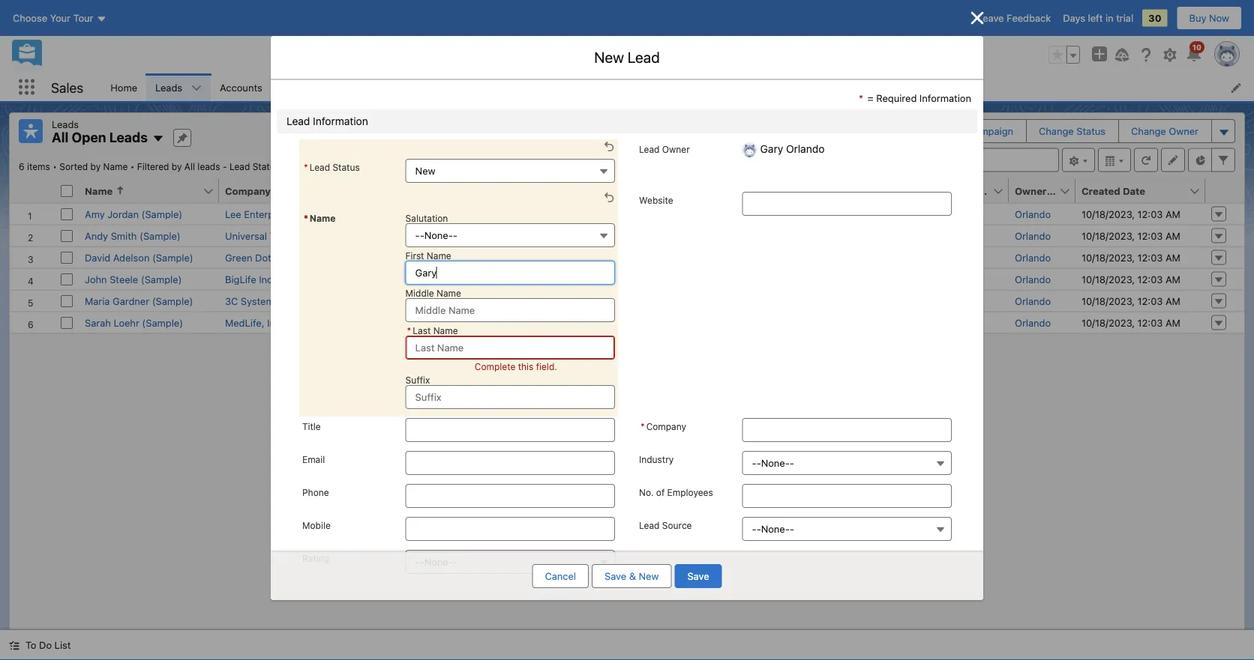 Task type: describe. For each thing, give the bounding box(es) containing it.
1 by from the left
[[90, 162, 101, 172]]

* last name
[[407, 326, 458, 336]]

director, information technology
[[361, 252, 509, 263]]

2 • from the left
[[130, 162, 135, 172]]

connecticut for senior vp
[[540, 274, 595, 285]]

1 orlando from the top
[[1015, 209, 1051, 220]]

10/18/2023, 12:03 am for senior vp
[[1082, 274, 1181, 285]]

steele
[[110, 274, 138, 285]]

open
[[72, 129, 106, 146]]

action image
[[1206, 179, 1245, 203]]

accounts
[[220, 82, 262, 93]]

2 by from the left
[[172, 162, 182, 172]]

lead source --none--
[[639, 521, 794, 535]]

massachusetts
[[540, 296, 608, 307]]

1 12:03 from the top
[[1138, 209, 1163, 220]]

am for senior vp
[[1166, 274, 1181, 285]]

minutes
[[340, 162, 374, 172]]

list view controls image
[[1062, 148, 1095, 172]]

complete this field. alert
[[475, 362, 615, 372]]

email inside button
[[763, 185, 789, 197]]

president
[[383, 230, 426, 242]]

none- for rating --none--
[[424, 557, 453, 568]]

inc. for biglife inc.
[[259, 274, 275, 285]]

Lead Status, New button
[[406, 159, 615, 183]]

inc. for medlife, inc.
[[267, 317, 284, 329]]

Phone text field
[[406, 485, 615, 509]]

updated
[[289, 162, 326, 172]]

all open leads
[[52, 129, 148, 146]]

6 gary from the top
[[963, 317, 984, 329]]

lead status button
[[882, 179, 946, 203]]

First Name text field
[[406, 261, 615, 285]]

owner for lead owner
[[662, 144, 690, 155]]

status inside button
[[1077, 126, 1106, 137]]

save button
[[675, 565, 722, 589]]

andy smith (sample) link
[[85, 230, 181, 242]]

information up add
[[920, 92, 972, 104]]

suffix
[[406, 375, 430, 386]]

phone button
[[633, 179, 740, 203]]

new button
[[822, 120, 866, 143]]

import
[[880, 126, 910, 137]]

orlando link for biglife inc.
[[1015, 274, 1051, 285]]

david adelson (sample) link
[[85, 252, 193, 263]]

0 horizontal spatial phone
[[302, 488, 329, 498]]

gary for amy jordan (sample)
[[963, 209, 984, 220]]

6 items • sorted by name • filtered by all leads - lead status • updated 13 minutes ago
[[19, 162, 392, 172]]

5 10/18/2023, 12:03 am from the top
[[1082, 296, 1181, 307]]

Title text field
[[406, 419, 615, 443]]

salutation
[[406, 213, 448, 224]]

leads list item
[[146, 74, 211, 101]]

technologies
[[270, 230, 330, 242]]

address information
[[287, 600, 384, 612]]

name inside button
[[85, 185, 113, 197]]

am for system administrator
[[1166, 317, 1181, 329]]

gardner
[[113, 296, 149, 307]]

leave
[[978, 12, 1004, 24]]

3c systems
[[225, 296, 279, 307]]

(sample) for amy jordan (sample)
[[141, 209, 183, 220]]

field.
[[536, 362, 557, 372]]

1 horizontal spatial leads
[[109, 129, 148, 146]]

david
[[85, 252, 110, 263]]

- inside all open leads|leads|list view element
[[223, 162, 227, 172]]

inc
[[296, 209, 310, 220]]

buy
[[1189, 12, 1207, 24]]

status up company button
[[253, 162, 280, 172]]

maria
[[85, 296, 110, 307]]

none- inside lead source --none--
[[761, 524, 790, 535]]

system administrator
[[361, 317, 458, 329]]

lead inside button
[[888, 185, 912, 197]]

3 • from the left
[[282, 162, 287, 172]]

new inside * lead status new
[[415, 165, 436, 177]]

=
[[868, 92, 874, 104]]

0 vertical spatial vp
[[361, 209, 374, 220]]

No. of Employees text field
[[742, 485, 952, 509]]

3 orlando link from the top
[[1015, 252, 1051, 263]]

(sample) for john steele (sample)
[[141, 274, 182, 285]]

lead information
[[287, 115, 368, 128]]

30
[[1149, 12, 1162, 24]]

orlando for medlife, inc.
[[1015, 317, 1051, 329]]

lead inside * lead status new
[[310, 162, 330, 173]]

orlando link for medlife, inc.
[[1015, 317, 1051, 329]]

1 • from the left
[[53, 162, 57, 172]]

first
[[406, 251, 424, 261]]

text default image
[[9, 641, 20, 652]]

to
[[26, 640, 36, 652]]

12:03 for vice president
[[1138, 230, 1163, 242]]

andy
[[85, 230, 108, 242]]

lead inside lead source --none--
[[639, 521, 660, 531]]

name right the last
[[433, 326, 458, 336]]

date
[[1123, 185, 1146, 197]]

company inside button
[[225, 185, 271, 197]]

state/province button
[[534, 179, 617, 203]]

6 gary link from the top
[[963, 317, 984, 329]]

gary link for david adelson (sample)
[[963, 252, 984, 263]]

email button
[[757, 179, 866, 203]]

orlando link for 3c systems
[[1015, 296, 1051, 307]]

john steele (sample) link
[[85, 274, 182, 285]]

middle name
[[406, 288, 461, 299]]

10/18/2023, 12:03 am for director, information technology
[[1082, 252, 1181, 263]]

medlife, inc.
[[225, 317, 284, 329]]

trial
[[1116, 12, 1134, 24]]

all open leads grid
[[10, 179, 1245, 334]]

orlando for 3c systems
[[1015, 296, 1051, 307]]

email element
[[757, 179, 891, 204]]

amy jordan (sample) link
[[85, 209, 183, 220]]

new lead
[[594, 48, 660, 66]]

5 12:03 from the top
[[1138, 296, 1163, 307]]

phone element
[[633, 179, 766, 204]]

1 horizontal spatial company
[[646, 422, 686, 432]]

david adelson (sample)
[[85, 252, 193, 263]]

10/18/2023, for system administrator
[[1082, 317, 1135, 329]]

medlife,
[[225, 317, 264, 329]]

do
[[39, 640, 52, 652]]

10/18/2023, 12:03 am for vice president
[[1082, 230, 1181, 242]]

campaign
[[968, 126, 1014, 137]]

1 horizontal spatial vp
[[393, 274, 405, 285]]

3c
[[225, 296, 238, 307]]

owner first name element
[[957, 179, 1018, 204]]

industry
[[639, 455, 674, 465]]

california
[[540, 252, 583, 263]]

search... button
[[454, 43, 754, 67]]

information for lead information
[[313, 115, 368, 128]]

lee enterprise, inc
[[225, 209, 310, 220]]

* company
[[641, 422, 686, 432]]

Website text field
[[742, 192, 952, 216]]

to
[[956, 126, 965, 137]]

purchasing
[[376, 209, 427, 220]]

orlando link for universal technologies
[[1015, 230, 1051, 242]]

name right inc
[[310, 213, 336, 224]]

systems
[[241, 296, 279, 307]]

inverse image
[[969, 9, 987, 27]]

green dot publishing link
[[225, 252, 321, 263]]

vp purchasing
[[361, 209, 427, 220]]

0 horizontal spatial email
[[302, 455, 325, 465]]

gary link for amy jordan (sample)
[[963, 209, 984, 220]]

orlando for biglife inc.
[[1015, 274, 1051, 285]]

name down the all open leads
[[103, 162, 128, 172]]

items
[[27, 162, 50, 172]]

created date element
[[1076, 179, 1215, 204]]

save & new button
[[592, 565, 672, 589]]

list containing home
[[101, 74, 1254, 101]]

name right first
[[427, 251, 451, 261]]

company button
[[219, 179, 338, 203]]

lead status element
[[882, 179, 966, 204]]

item number element
[[10, 179, 55, 204]]

left
[[1088, 12, 1103, 24]]

gary for david adelson (sample)
[[963, 252, 984, 263]]

medlife, inc. link
[[225, 317, 284, 329]]

change status button
[[1027, 120, 1118, 143]]

in
[[1106, 12, 1114, 24]]

(sample) for andy smith (sample)
[[140, 230, 181, 242]]

Salutation button
[[406, 224, 615, 248]]

website
[[639, 195, 673, 206]]

sarah loehr (sample)
[[85, 317, 183, 329]]

Search All Open Leads list view. search field
[[879, 148, 1059, 172]]

all open leads|leads|list view element
[[9, 113, 1245, 631]]

sales
[[51, 79, 83, 95]]

now
[[1209, 12, 1230, 24]]

* = required information
[[859, 92, 972, 104]]

amy jordan (sample)
[[85, 209, 183, 220]]

am for director, information technology
[[1166, 252, 1181, 263]]

owner last name element
[[1009, 179, 1085, 204]]

Lead Source button
[[742, 518, 952, 542]]

vice president
[[361, 230, 426, 242]]

york
[[563, 317, 583, 329]]



Task type: vqa. For each thing, say whether or not it's contained in the screenshot.
Home link
yes



Task type: locate. For each thing, give the bounding box(es) containing it.
•
[[53, 162, 57, 172], [130, 162, 135, 172], [282, 162, 287, 172]]

gary link
[[963, 209, 984, 220], [963, 230, 984, 242], [963, 252, 984, 263], [963, 274, 984, 285], [963, 296, 984, 307], [963, 317, 984, 329]]

0 horizontal spatial vp
[[361, 209, 374, 220]]

6 orlando from the top
[[1015, 317, 1051, 329]]

0 horizontal spatial all
[[52, 129, 69, 146]]

senior vp
[[361, 274, 405, 285]]

5 am from the top
[[1166, 296, 1181, 307]]

cancel button
[[532, 565, 589, 589]]

item number image
[[10, 179, 55, 203]]

12:03 for director, information technology
[[1138, 252, 1163, 263]]

home link
[[101, 74, 146, 101]]

phone inside phone button
[[639, 185, 670, 197]]

change for change owner
[[1131, 126, 1166, 137]]

accounts list item
[[211, 74, 291, 101]]

4 10/18/2023, from the top
[[1082, 274, 1135, 285]]

connecticut for vice president
[[540, 230, 595, 242]]

None search field
[[879, 148, 1059, 172]]

name up amy
[[85, 185, 113, 197]]

email down the "title"
[[302, 455, 325, 465]]

1 horizontal spatial phone
[[639, 185, 670, 197]]

change inside 'button'
[[1131, 126, 1166, 137]]

(sample) down name element
[[141, 209, 183, 220]]

(sample) right the adelson
[[152, 252, 193, 263]]

3c systems link
[[225, 296, 279, 307]]

owner up created date element
[[1169, 126, 1199, 137]]

all left the leads
[[184, 162, 195, 172]]

leads
[[155, 82, 182, 93], [52, 119, 79, 130], [109, 129, 148, 146]]

save down lead source --none-- at bottom right
[[688, 571, 709, 583]]

3 gary link from the top
[[963, 252, 984, 263]]

leads up filtered
[[109, 129, 148, 146]]

smith
[[111, 230, 137, 242]]

lead owner
[[639, 144, 690, 155]]

salutation --none--
[[406, 213, 458, 241]]

amy
[[85, 209, 105, 220]]

12:03 for senior vp
[[1138, 274, 1163, 285]]

0 vertical spatial owner
[[1169, 126, 1199, 137]]

status inside * lead status new
[[333, 162, 360, 173]]

connecticut down california
[[540, 274, 595, 285]]

vp up 'vice'
[[361, 209, 374, 220]]

administrator
[[397, 317, 458, 329]]

leads link
[[146, 74, 191, 101]]

leads right home link
[[155, 82, 182, 93]]

universal
[[225, 230, 267, 242]]

am for vice president
[[1166, 230, 1181, 242]]

vp
[[361, 209, 374, 220], [393, 274, 405, 285]]

inc. down systems
[[267, 317, 284, 329]]

leave feedback
[[978, 12, 1051, 24]]

senior
[[361, 274, 390, 285]]

gary for andy smith (sample)
[[963, 230, 984, 242]]

information down salutation --none-- at left top
[[402, 252, 454, 263]]

0 vertical spatial connecticut
[[540, 230, 595, 242]]

* for * last name
[[407, 326, 411, 336]]

6
[[19, 162, 24, 172]]

None text field
[[742, 419, 952, 443]]

to do list
[[26, 640, 71, 652]]

connecticut up california
[[540, 230, 595, 242]]

email
[[763, 185, 789, 197], [302, 455, 325, 465]]

3 gary from the top
[[963, 252, 984, 263]]

by right sorted
[[90, 162, 101, 172]]

this
[[518, 362, 534, 372]]

5 gary link from the top
[[963, 296, 984, 307]]

1 vertical spatial inc.
[[267, 317, 284, 329]]

list
[[54, 640, 71, 652]]

gary
[[963, 209, 984, 220], [963, 230, 984, 242], [963, 252, 984, 263], [963, 274, 984, 285], [963, 296, 984, 307], [963, 317, 984, 329]]

10/18/2023, 12:03 am
[[1082, 209, 1181, 220], [1082, 230, 1181, 242], [1082, 252, 1181, 263], [1082, 274, 1181, 285], [1082, 296, 1181, 307], [1082, 317, 1181, 329]]

1 change from the left
[[1039, 126, 1074, 137]]

* left 13
[[304, 162, 308, 173]]

phone
[[639, 185, 670, 197], [302, 488, 329, 498]]

2 save from the left
[[688, 571, 709, 583]]

1 orlando link from the top
[[1015, 209, 1051, 220]]

john steele (sample)
[[85, 274, 182, 285]]

rating --none--
[[302, 554, 458, 568]]

* left =
[[859, 92, 864, 104]]

status left ago
[[333, 162, 360, 173]]

change inside button
[[1039, 126, 1074, 137]]

4 orlando from the top
[[1015, 274, 1051, 285]]

1 vertical spatial company
[[646, 422, 686, 432]]

dot
[[255, 252, 271, 263]]

12:03
[[1138, 209, 1163, 220], [1138, 230, 1163, 242], [1138, 252, 1163, 263], [1138, 274, 1163, 285], [1138, 296, 1163, 307], [1138, 317, 1163, 329]]

name
[[103, 162, 128, 172], [85, 185, 113, 197], [310, 213, 336, 224], [427, 251, 451, 261], [437, 288, 461, 299], [433, 326, 458, 336]]

days left in trial
[[1063, 12, 1134, 24]]

email up the info@salesforce.com
[[763, 185, 789, 197]]

save left the &
[[605, 571, 627, 583]]

system
[[361, 317, 394, 329]]

• left updated
[[282, 162, 287, 172]]

none- for salutation --none--
[[424, 230, 453, 241]]

• left filtered
[[130, 162, 135, 172]]

name button
[[79, 179, 203, 203]]

Email text field
[[406, 452, 615, 476]]

information
[[920, 92, 972, 104], [313, 115, 368, 128], [402, 252, 454, 263], [329, 600, 384, 612]]

2 10/18/2023, from the top
[[1082, 230, 1135, 242]]

gary link for maria gardner (sample)
[[963, 296, 984, 307]]

1 horizontal spatial •
[[130, 162, 135, 172]]

green
[[225, 252, 252, 263]]

leads
[[198, 162, 220, 172]]

list
[[101, 74, 1254, 101]]

6 10/18/2023, 12:03 am from the top
[[1082, 317, 1181, 329]]

0 vertical spatial email
[[763, 185, 789, 197]]

6 12:03 from the top
[[1138, 317, 1163, 329]]

1 vertical spatial phone
[[302, 488, 329, 498]]

* for * company
[[641, 422, 645, 432]]

leads inside leads link
[[155, 82, 182, 93]]

lee enterprise, inc link
[[225, 209, 310, 220]]

change owner
[[1131, 126, 1199, 137]]

technology
[[457, 252, 509, 263]]

gary link for andy smith (sample)
[[963, 230, 984, 242]]

state/province
[[540, 185, 612, 197]]

change up created date element
[[1131, 126, 1166, 137]]

all left open
[[52, 129, 69, 146]]

2 horizontal spatial leads
[[155, 82, 182, 93]]

1 horizontal spatial by
[[172, 162, 182, 172]]

industry --none--
[[639, 455, 794, 469]]

all open leads status
[[19, 162, 289, 172]]

Rating button
[[406, 551, 615, 575]]

0 horizontal spatial leads
[[52, 119, 79, 130]]

cell
[[55, 179, 79, 204], [633, 225, 757, 246], [757, 225, 882, 246], [882, 225, 957, 246], [633, 246, 757, 268], [757, 246, 882, 268], [882, 246, 957, 268], [633, 268, 757, 290], [757, 268, 882, 290], [882, 268, 957, 290], [633, 290, 757, 312], [757, 290, 882, 312], [882, 290, 957, 312], [633, 312, 757, 333], [757, 312, 882, 333], [882, 312, 957, 333]]

0 horizontal spatial •
[[53, 162, 57, 172]]

4 gary from the top
[[963, 274, 984, 285]]

5 orlando from the top
[[1015, 296, 1051, 307]]

0 horizontal spatial change
[[1039, 126, 1074, 137]]

1 gary link from the top
[[963, 209, 984, 220]]

lead
[[628, 48, 660, 66], [287, 115, 310, 128], [639, 144, 660, 155], [230, 162, 250, 172], [310, 162, 330, 173], [888, 185, 912, 197], [639, 521, 660, 531]]

4 12:03 from the top
[[1138, 274, 1163, 285]]

none- for industry --none--
[[761, 458, 790, 469]]

* up industry
[[641, 422, 645, 432]]

cancel
[[545, 571, 576, 583]]

2 gary link from the top
[[963, 230, 984, 242]]

1 horizontal spatial email
[[763, 185, 789, 197]]

biglife inc.
[[225, 274, 275, 285]]

title element
[[355, 179, 543, 204]]

(sample) for david adelson (sample)
[[152, 252, 193, 263]]

Last Name text field
[[406, 336, 615, 360]]

2 gary from the top
[[963, 230, 984, 242]]

6 orlando link from the top
[[1015, 317, 1051, 329]]

information inside all open leads grid
[[402, 252, 454, 263]]

4 orlando link from the top
[[1015, 274, 1051, 285]]

10/18/2023,
[[1082, 209, 1135, 220], [1082, 230, 1135, 242], [1082, 252, 1135, 263], [1082, 274, 1135, 285], [1082, 296, 1135, 307], [1082, 317, 1135, 329]]

mobile
[[302, 521, 331, 531]]

1 connecticut from the top
[[540, 230, 595, 242]]

company up industry
[[646, 422, 686, 432]]

Mobile text field
[[406, 518, 615, 542]]

home
[[110, 82, 137, 93]]

change for change status
[[1039, 126, 1074, 137]]

0 horizontal spatial company
[[225, 185, 271, 197]]

10/18/2023, for director, information technology
[[1082, 252, 1135, 263]]

0 vertical spatial all
[[52, 129, 69, 146]]

by right filtered
[[172, 162, 182, 172]]

sarah loehr (sample) link
[[85, 317, 183, 329]]

2 10/18/2023, 12:03 am from the top
[[1082, 230, 1181, 242]]

(sample) for maria gardner (sample)
[[152, 296, 193, 307]]

10/18/2023, for senior vp
[[1082, 274, 1135, 285]]

* up technologies
[[304, 213, 308, 224]]

3 10/18/2023, from the top
[[1082, 252, 1135, 263]]

1 am from the top
[[1166, 209, 1181, 220]]

employees
[[667, 488, 713, 498]]

lee
[[225, 209, 241, 220]]

vp right "senior"
[[393, 274, 405, 285]]

5 orlando link from the top
[[1015, 296, 1051, 307]]

1 gary from the top
[[963, 209, 984, 220]]

owner for change owner
[[1169, 126, 1199, 137]]

(sample) down maria gardner (sample)
[[142, 317, 183, 329]]

* left the last
[[407, 326, 411, 336]]

1 vertical spatial email
[[302, 455, 325, 465]]

1 10/18/2023, from the top
[[1082, 209, 1135, 220]]

0 horizontal spatial save
[[605, 571, 627, 583]]

company up lee
[[225, 185, 271, 197]]

enterprise,
[[244, 209, 293, 220]]

lead status
[[888, 185, 946, 197]]

save & new
[[605, 571, 659, 583]]

1 10/18/2023, 12:03 am from the top
[[1082, 209, 1181, 220]]

1 save from the left
[[605, 571, 627, 583]]

list item
[[547, 74, 610, 101]]

2 change from the left
[[1131, 126, 1166, 137]]

required
[[876, 92, 917, 104]]

* inside * lead status new
[[304, 162, 308, 173]]

3 am from the top
[[1166, 252, 1181, 263]]

biglife inc. link
[[225, 274, 275, 285]]

none- inside salutation --none--
[[424, 230, 453, 241]]

2 am from the top
[[1166, 230, 1181, 242]]

save for save & new
[[605, 571, 627, 583]]

action element
[[1206, 179, 1245, 204]]

0 vertical spatial company
[[225, 185, 271, 197]]

publishing
[[274, 252, 321, 263]]

0 vertical spatial inc.
[[259, 274, 275, 285]]

gary for maria gardner (sample)
[[963, 296, 984, 307]]

none- inside industry --none--
[[761, 458, 790, 469]]

* for * name
[[304, 213, 308, 224]]

owner up phone button
[[662, 144, 690, 155]]

none- inside rating --none--
[[424, 557, 453, 568]]

rating
[[302, 554, 329, 564]]

change owner button
[[1119, 120, 1211, 143]]

information for address information
[[329, 600, 384, 612]]

leads image
[[19, 119, 43, 143]]

Industry button
[[742, 452, 952, 476]]

name element
[[79, 179, 228, 204]]

information right "address" at the bottom left of the page
[[329, 600, 384, 612]]

2 connecticut from the top
[[540, 274, 595, 285]]

name right the middle
[[437, 288, 461, 299]]

2 orlando from the top
[[1015, 230, 1051, 242]]

1 horizontal spatial owner
[[1169, 126, 1199, 137]]

biglife
[[225, 274, 256, 285]]

maria gardner (sample)
[[85, 296, 193, 307]]

status inside button
[[914, 185, 946, 197]]

3 orlando from the top
[[1015, 252, 1051, 263]]

save inside save button
[[688, 571, 709, 583]]

2 orlando link from the top
[[1015, 230, 1051, 242]]

1 vertical spatial all
[[184, 162, 195, 172]]

title
[[302, 422, 321, 432]]

6 10/18/2023, from the top
[[1082, 317, 1135, 329]]

save inside the save & new button
[[605, 571, 627, 583]]

Suffix text field
[[406, 386, 615, 410]]

4 gary link from the top
[[963, 274, 984, 285]]

3 10/18/2023, 12:03 am from the top
[[1082, 252, 1181, 263]]

• right 'items'
[[53, 162, 57, 172]]

phone down lead owner
[[639, 185, 670, 197]]

green dot publishing
[[225, 252, 321, 263]]

complete
[[475, 362, 516, 372]]

middle
[[406, 288, 434, 299]]

4 am from the top
[[1166, 274, 1181, 285]]

status up list view controls icon
[[1077, 126, 1106, 137]]

1 vertical spatial owner
[[662, 144, 690, 155]]

phone up the mobile
[[302, 488, 329, 498]]

6 am from the top
[[1166, 317, 1181, 329]]

1 vertical spatial vp
[[393, 274, 405, 285]]

(sample) for sarah loehr (sample)
[[142, 317, 183, 329]]

leads right leads icon at the top of page
[[52, 119, 79, 130]]

3 12:03 from the top
[[1138, 252, 1163, 263]]

select list display image
[[1098, 148, 1131, 172]]

(sample) down 'david adelson (sample)' link
[[141, 274, 182, 285]]

(sample) up david adelson (sample)
[[140, 230, 181, 242]]

information for director, information technology
[[402, 252, 454, 263]]

add to campaign
[[935, 126, 1014, 137]]

owner
[[1169, 126, 1199, 137], [662, 144, 690, 155]]

(sample) right gardner
[[152, 296, 193, 307]]

1 horizontal spatial all
[[184, 162, 195, 172]]

owner inside change owner 'button'
[[1169, 126, 1199, 137]]

inc. down dot
[[259, 274, 275, 285]]

to do list button
[[0, 631, 80, 661]]

1 horizontal spatial save
[[688, 571, 709, 583]]

2 12:03 from the top
[[1138, 230, 1163, 242]]

Middle Name text field
[[406, 299, 615, 323]]

information up 13
[[313, 115, 368, 128]]

0 vertical spatial phone
[[639, 185, 670, 197]]

5 gary from the top
[[963, 296, 984, 307]]

status down the search all open leads list view. search box
[[914, 185, 946, 197]]

sarah
[[85, 317, 111, 329]]

complete this field.
[[475, 362, 557, 372]]

company element
[[219, 179, 355, 204]]

last
[[413, 326, 431, 336]]

* for * lead status new
[[304, 162, 308, 173]]

orlando for universal technologies
[[1015, 230, 1051, 242]]

12:03 for system administrator
[[1138, 317, 1163, 329]]

change status
[[1039, 126, 1106, 137]]

10/18/2023, 12:03 am for system administrator
[[1082, 317, 1181, 329]]

10/18/2023, for vice president
[[1082, 230, 1135, 242]]

* for * = required information
[[859, 92, 864, 104]]

source
[[662, 521, 692, 531]]

5 10/18/2023, from the top
[[1082, 296, 1135, 307]]

add to campaign button
[[923, 120, 1026, 143]]

0 horizontal spatial owner
[[662, 144, 690, 155]]

buy now button
[[1177, 6, 1242, 30]]

1 horizontal spatial change
[[1131, 126, 1166, 137]]

0 horizontal spatial by
[[90, 162, 101, 172]]

change up list view controls icon
[[1039, 126, 1074, 137]]

info@salesforce.com link
[[763, 209, 858, 220]]

ago
[[377, 162, 392, 172]]

*
[[859, 92, 864, 104], [304, 162, 308, 173], [304, 213, 308, 224], [407, 326, 411, 336], [641, 422, 645, 432]]

1 vertical spatial connecticut
[[540, 274, 595, 285]]

group
[[1049, 46, 1080, 64]]

4 10/18/2023, 12:03 am from the top
[[1082, 274, 1181, 285]]

save for save
[[688, 571, 709, 583]]

state/province element
[[534, 179, 642, 204]]

2 horizontal spatial •
[[282, 162, 287, 172]]



